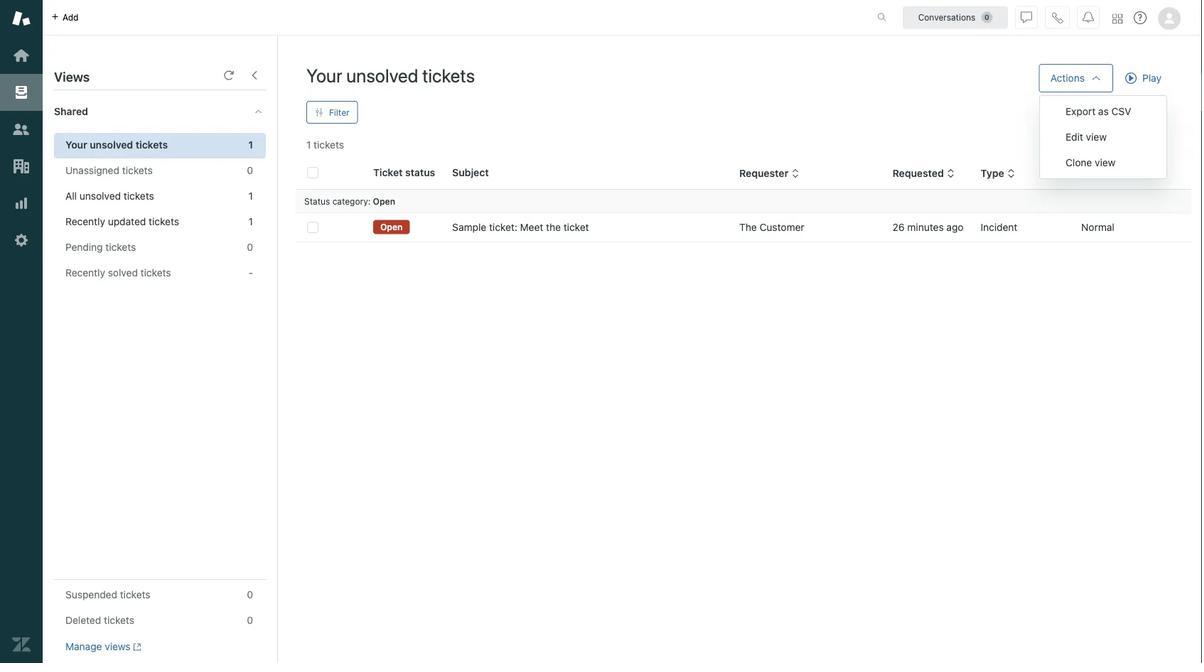Task type: locate. For each thing, give the bounding box(es) containing it.
1 for recently updated tickets
[[249, 216, 253, 228]]

recently solved tickets
[[65, 267, 171, 279]]

edit
[[1066, 131, 1083, 143]]

4 0 from the top
[[247, 615, 253, 626]]

view
[[1086, 131, 1107, 143], [1095, 157, 1116, 168]]

unsolved
[[346, 64, 418, 86], [90, 139, 133, 151], [80, 190, 121, 202]]

-
[[249, 267, 253, 279]]

recently up 'pending'
[[65, 216, 105, 228]]

solved
[[108, 267, 138, 279]]

collapse views pane image
[[249, 70, 260, 81]]

1 vertical spatial open
[[380, 222, 403, 232]]

0
[[247, 165, 253, 176], [247, 241, 253, 253], [247, 589, 253, 601], [247, 615, 253, 626]]

updated
[[108, 216, 146, 228]]

recently for recently updated tickets
[[65, 216, 105, 228]]

conversations button
[[903, 6, 1008, 29]]

priority button
[[1081, 167, 1128, 180]]

0 vertical spatial recently
[[65, 216, 105, 228]]

csv
[[1112, 106, 1131, 117]]

actions
[[1051, 72, 1085, 84]]

open
[[373, 196, 395, 206], [380, 222, 403, 232]]

0 vertical spatial view
[[1086, 131, 1107, 143]]

admin image
[[12, 231, 31, 250]]

actions button
[[1039, 64, 1113, 92]]

unassigned tickets
[[65, 165, 153, 176]]

shared heading
[[43, 90, 277, 133]]

view for edit view
[[1086, 131, 1107, 143]]

views image
[[12, 83, 31, 102]]

2 0 from the top
[[247, 241, 253, 253]]

requester button
[[739, 167, 800, 180]]

filter
[[329, 107, 349, 117]]

category:
[[332, 196, 371, 206]]

1 down collapse views pane icon
[[248, 139, 253, 151]]

get help image
[[1134, 11, 1147, 24]]

1
[[248, 139, 253, 151], [306, 139, 311, 151], [249, 190, 253, 202], [249, 216, 253, 228]]

view right edit
[[1086, 131, 1107, 143]]

1 vertical spatial recently
[[65, 267, 105, 279]]

0 vertical spatial your
[[306, 64, 342, 86]]

your
[[306, 64, 342, 86], [65, 139, 87, 151]]

2 recently from the top
[[65, 267, 105, 279]]

open inside row
[[380, 222, 403, 232]]

your unsolved tickets up filter
[[306, 64, 475, 86]]

minutes
[[907, 221, 944, 233]]

meet
[[520, 221, 543, 233]]

3 0 from the top
[[247, 589, 253, 601]]

the
[[739, 221, 757, 233]]

main element
[[0, 0, 43, 663]]

notifications image
[[1083, 12, 1094, 23]]

unsolved down the unassigned
[[80, 190, 121, 202]]

tickets
[[422, 64, 475, 86], [136, 139, 168, 151], [314, 139, 344, 151], [122, 165, 153, 176], [124, 190, 154, 202], [149, 216, 179, 228], [105, 241, 136, 253], [141, 267, 171, 279], [120, 589, 150, 601], [104, 615, 134, 626]]

1 horizontal spatial your
[[306, 64, 342, 86]]

open down "status category: open"
[[380, 222, 403, 232]]

open down ticket
[[373, 196, 395, 206]]

unsolved up filter
[[346, 64, 418, 86]]

1 up -
[[249, 216, 253, 228]]

organizations image
[[12, 157, 31, 176]]

unsolved up unassigned tickets
[[90, 139, 133, 151]]

reporting image
[[12, 194, 31, 213]]

status
[[304, 196, 330, 206]]

0 horizontal spatial your
[[65, 139, 87, 151]]

1 for your unsolved tickets
[[248, 139, 253, 151]]

type button
[[981, 167, 1016, 180]]

actions menu
[[1039, 95, 1167, 179]]

manage views
[[65, 641, 130, 653]]

1 recently from the top
[[65, 216, 105, 228]]

your up the unassigned
[[65, 139, 87, 151]]

26 minutes ago
[[893, 221, 964, 233]]

row
[[296, 213, 1192, 242]]

filter button
[[306, 101, 358, 124]]

26
[[893, 221, 905, 233]]

1 vertical spatial your unsolved tickets
[[65, 139, 168, 151]]

view right "clone"
[[1095, 157, 1116, 168]]

suspended tickets
[[65, 589, 150, 601]]

views
[[105, 641, 130, 653]]

1 horizontal spatial your unsolved tickets
[[306, 64, 475, 86]]

pending
[[65, 241, 103, 253]]

sample ticket: meet the ticket
[[452, 221, 589, 233]]

1 for all unsolved tickets
[[249, 190, 253, 202]]

zendesk image
[[12, 636, 31, 654]]

customer
[[760, 221, 804, 233]]

1 left status
[[249, 190, 253, 202]]

1 vertical spatial view
[[1095, 157, 1116, 168]]

your unsolved tickets up unassigned tickets
[[65, 139, 168, 151]]

all unsolved tickets
[[65, 190, 154, 202]]

your up filter button
[[306, 64, 342, 86]]

your unsolved tickets
[[306, 64, 475, 86], [65, 139, 168, 151]]

recently down 'pending'
[[65, 267, 105, 279]]

recently
[[65, 216, 105, 228], [65, 267, 105, 279]]

1 0 from the top
[[247, 165, 253, 176]]

0 vertical spatial your unsolved tickets
[[306, 64, 475, 86]]

0 horizontal spatial your unsolved tickets
[[65, 139, 168, 151]]

ticket
[[564, 221, 589, 233]]

clone
[[1066, 157, 1092, 168]]



Task type: describe. For each thing, give the bounding box(es) containing it.
customers image
[[12, 120, 31, 139]]

ticket
[[373, 167, 403, 178]]

0 for deleted tickets
[[247, 615, 253, 626]]

status category: open
[[304, 196, 395, 206]]

1 down filter button
[[306, 139, 311, 151]]

sample ticket: meet the ticket link
[[452, 220, 589, 235]]

refresh views pane image
[[223, 70, 235, 81]]

requested button
[[893, 167, 955, 180]]

suspended
[[65, 589, 117, 601]]

manage views link
[[65, 641, 141, 653]]

play button
[[1113, 64, 1174, 92]]

add button
[[43, 0, 87, 35]]

button displays agent's chat status as invisible. image
[[1021, 12, 1032, 23]]

shared
[[54, 106, 88, 117]]

all
[[65, 190, 77, 202]]

clone view
[[1066, 157, 1116, 168]]

priority
[[1081, 168, 1117, 179]]

pending tickets
[[65, 241, 136, 253]]

type
[[981, 168, 1004, 179]]

status
[[405, 167, 435, 178]]

incident
[[981, 221, 1018, 233]]

shared button
[[43, 90, 239, 133]]

ticket:
[[489, 221, 517, 233]]

unassigned
[[65, 165, 119, 176]]

requester
[[739, 168, 789, 179]]

0 vertical spatial open
[[373, 196, 395, 206]]

1 vertical spatial your
[[65, 139, 87, 151]]

zendesk support image
[[12, 9, 31, 28]]

get started image
[[12, 46, 31, 65]]

1 tickets
[[306, 139, 344, 151]]

recently for recently solved tickets
[[65, 267, 105, 279]]

views
[[54, 69, 90, 84]]

edit view
[[1066, 131, 1107, 143]]

ago
[[947, 221, 964, 233]]

add
[[63, 12, 79, 22]]

normal
[[1081, 221, 1115, 233]]

play
[[1143, 72, 1162, 84]]

view for clone view
[[1095, 157, 1116, 168]]

conversations
[[918, 12, 976, 22]]

the customer
[[739, 221, 804, 233]]

zendesk products image
[[1113, 14, 1123, 24]]

0 vertical spatial unsolved
[[346, 64, 418, 86]]

recently updated tickets
[[65, 216, 179, 228]]

deleted tickets
[[65, 615, 134, 626]]

export as csv
[[1066, 106, 1131, 117]]

deleted
[[65, 615, 101, 626]]

export
[[1066, 106, 1096, 117]]

requested
[[893, 168, 944, 179]]

as
[[1098, 106, 1109, 117]]

manage
[[65, 641, 102, 653]]

0 for suspended tickets
[[247, 589, 253, 601]]

(opens in a new tab) image
[[130, 643, 141, 651]]

subject
[[452, 167, 489, 178]]

0 for unassigned tickets
[[247, 165, 253, 176]]

2 vertical spatial unsolved
[[80, 190, 121, 202]]

0 for pending tickets
[[247, 241, 253, 253]]

1 vertical spatial unsolved
[[90, 139, 133, 151]]

row containing sample ticket: meet the ticket
[[296, 213, 1192, 242]]

the
[[546, 221, 561, 233]]

sample
[[452, 221, 486, 233]]

ticket status
[[373, 167, 435, 178]]



Task type: vqa. For each thing, say whether or not it's contained in the screenshot.
Priority
yes



